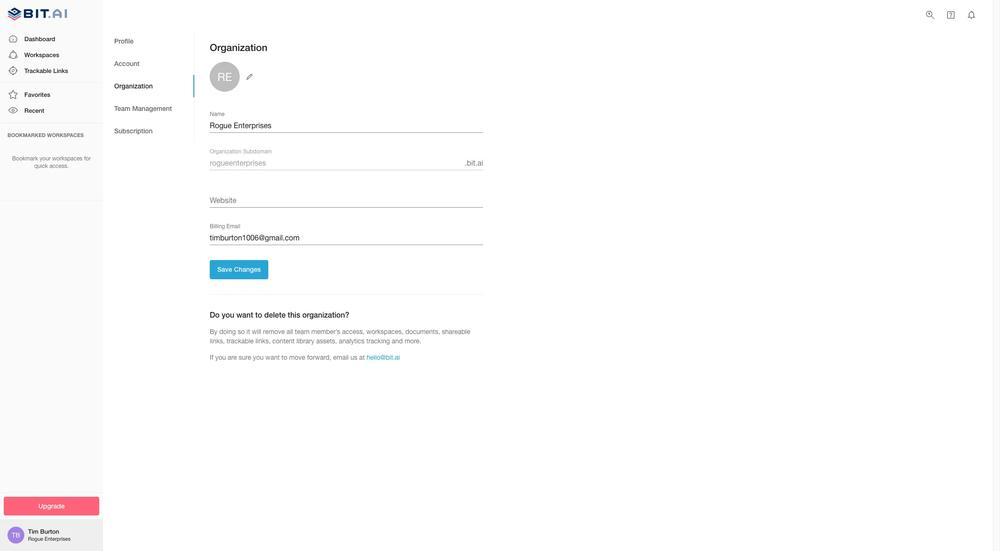 Task type: locate. For each thing, give the bounding box(es) containing it.
account link
[[103, 52, 194, 75]]

2 links, from the left
[[256, 338, 271, 345]]

bookmark
[[12, 155, 38, 162]]

subscription link
[[103, 120, 194, 142]]

you
[[222, 310, 234, 319], [215, 354, 226, 362], [253, 354, 264, 362]]

team management
[[114, 104, 172, 112]]

0 vertical spatial to
[[255, 310, 262, 319]]

0 horizontal spatial want
[[236, 310, 253, 319]]

2 vertical spatial organization
[[210, 149, 241, 155]]

organization down account
[[114, 82, 153, 90]]

links,
[[210, 338, 225, 345], [256, 338, 271, 345]]

1 vertical spatial to
[[282, 354, 287, 362]]

organization
[[210, 42, 268, 53], [114, 82, 153, 90], [210, 149, 241, 155]]

workspaces
[[47, 132, 84, 138]]

1 horizontal spatial want
[[266, 354, 280, 362]]

to
[[255, 310, 262, 319], [282, 354, 287, 362]]

Acme Company text field
[[210, 118, 483, 133]]

trackable
[[227, 338, 254, 345]]

and
[[392, 338, 403, 345]]

want
[[236, 310, 253, 319], [266, 354, 280, 362]]

doing
[[219, 328, 236, 336]]

to left delete
[[255, 310, 262, 319]]

workspaces button
[[0, 47, 103, 63]]

enterprises
[[45, 537, 71, 542]]

trackable links button
[[0, 63, 103, 79]]

subdomain
[[243, 149, 272, 155]]

1 horizontal spatial links,
[[256, 338, 271, 345]]

documents,
[[405, 328, 440, 336]]

organization inside tab list
[[114, 82, 153, 90]]

you@example.com text field
[[210, 231, 483, 246]]

billing email
[[210, 223, 240, 230]]

1 links, from the left
[[210, 338, 225, 345]]

workspaces
[[24, 51, 59, 58]]

links
[[53, 67, 68, 74]]

tab list
[[103, 30, 194, 142]]

1 vertical spatial want
[[266, 354, 280, 362]]

access,
[[342, 328, 365, 336]]

if
[[210, 354, 213, 362]]

to left move
[[282, 354, 287, 362]]

team
[[114, 104, 130, 112]]

organization left subdomain
[[210, 149, 241, 155]]

library
[[297, 338, 314, 345]]

this
[[288, 310, 300, 319]]

1 horizontal spatial to
[[282, 354, 287, 362]]

bookmarked
[[7, 132, 46, 138]]

you right if
[[215, 354, 226, 362]]

bookmarked workspaces
[[7, 132, 84, 138]]

you right the do
[[222, 310, 234, 319]]

organization?
[[302, 310, 349, 319]]

0 horizontal spatial to
[[255, 310, 262, 319]]

organization up the re button at the top of the page
[[210, 42, 268, 53]]

want up the it
[[236, 310, 253, 319]]

tim
[[28, 528, 38, 536]]

0 horizontal spatial links,
[[210, 338, 225, 345]]

by doing so it will remove all team member's access, workspaces, documents, shareable links, trackable links, content library assets, analytics tracking and more.
[[210, 328, 470, 345]]

assets,
[[316, 338, 337, 345]]

team management link
[[103, 97, 194, 120]]

links, down by
[[210, 338, 225, 345]]

re
[[218, 70, 232, 84]]

team
[[295, 328, 310, 336]]

workspaces,
[[366, 328, 404, 336]]

trackable
[[24, 67, 52, 74]]

content
[[272, 338, 295, 345]]

if you are sure you want to move forward, email us at hello@bit.ai
[[210, 354, 400, 362]]

sure
[[239, 354, 251, 362]]

do
[[210, 310, 220, 319]]

favorites
[[24, 91, 50, 98]]

links, down will
[[256, 338, 271, 345]]

tracking
[[366, 338, 390, 345]]

hello@bit.ai link
[[367, 354, 400, 362]]

1 vertical spatial organization
[[114, 82, 153, 90]]

want down content
[[266, 354, 280, 362]]



Task type: vqa. For each thing, say whether or not it's contained in the screenshot.
rightmost links,
yes



Task type: describe. For each thing, give the bounding box(es) containing it.
remove
[[263, 328, 285, 336]]

rogue
[[28, 537, 43, 542]]

you for do
[[222, 310, 234, 319]]

recent
[[24, 107, 44, 114]]

changes
[[234, 266, 261, 274]]

dashboard button
[[0, 31, 103, 47]]

for
[[84, 155, 91, 162]]

name
[[210, 111, 225, 117]]

email
[[333, 354, 349, 362]]

do you want to delete this organization?
[[210, 310, 349, 319]]

tim burton rogue enterprises
[[28, 528, 71, 542]]

save changes button
[[210, 261, 268, 280]]

subscription
[[114, 127, 153, 135]]

forward,
[[307, 354, 331, 362]]

upgrade
[[38, 502, 65, 510]]

your
[[40, 155, 51, 162]]

you right sure at the bottom of page
[[253, 354, 264, 362]]

bookmark your workspaces for quick access.
[[12, 155, 91, 170]]

quick
[[34, 163, 48, 170]]

shareable
[[442, 328, 470, 336]]

save
[[217, 266, 232, 274]]

delete
[[264, 310, 286, 319]]

acme text field
[[210, 156, 461, 171]]

more.
[[405, 338, 421, 345]]

move
[[289, 354, 305, 362]]

all
[[287, 328, 293, 336]]

us
[[351, 354, 357, 362]]

.bit.ai
[[465, 159, 483, 167]]

organization link
[[103, 75, 194, 97]]

0 vertical spatial want
[[236, 310, 253, 319]]

hello@bit.ai
[[367, 354, 400, 362]]

so
[[238, 328, 245, 336]]

0 vertical spatial organization
[[210, 42, 268, 53]]

organization subdomain
[[210, 149, 272, 155]]

billing
[[210, 223, 225, 230]]

will
[[252, 328, 261, 336]]

profile link
[[103, 30, 194, 52]]

tab list containing profile
[[103, 30, 194, 142]]

workspaces
[[52, 155, 82, 162]]

profile
[[114, 37, 134, 45]]

you for if
[[215, 354, 226, 362]]

management
[[132, 104, 172, 112]]

it
[[247, 328, 250, 336]]

access.
[[49, 163, 69, 170]]

favorites button
[[0, 87, 103, 103]]

recent button
[[0, 103, 103, 119]]

trackable links
[[24, 67, 68, 74]]

tb
[[12, 532, 20, 540]]

at
[[359, 354, 365, 362]]

re button
[[210, 62, 256, 92]]

member's
[[311, 328, 340, 336]]

email
[[227, 223, 240, 230]]

analytics
[[339, 338, 365, 345]]

https:// text field
[[210, 193, 483, 208]]

are
[[228, 354, 237, 362]]

dashboard
[[24, 35, 55, 42]]

account
[[114, 59, 140, 67]]

burton
[[40, 528, 59, 536]]

by
[[210, 328, 218, 336]]

save changes
[[217, 266, 261, 274]]

upgrade button
[[4, 497, 99, 516]]



